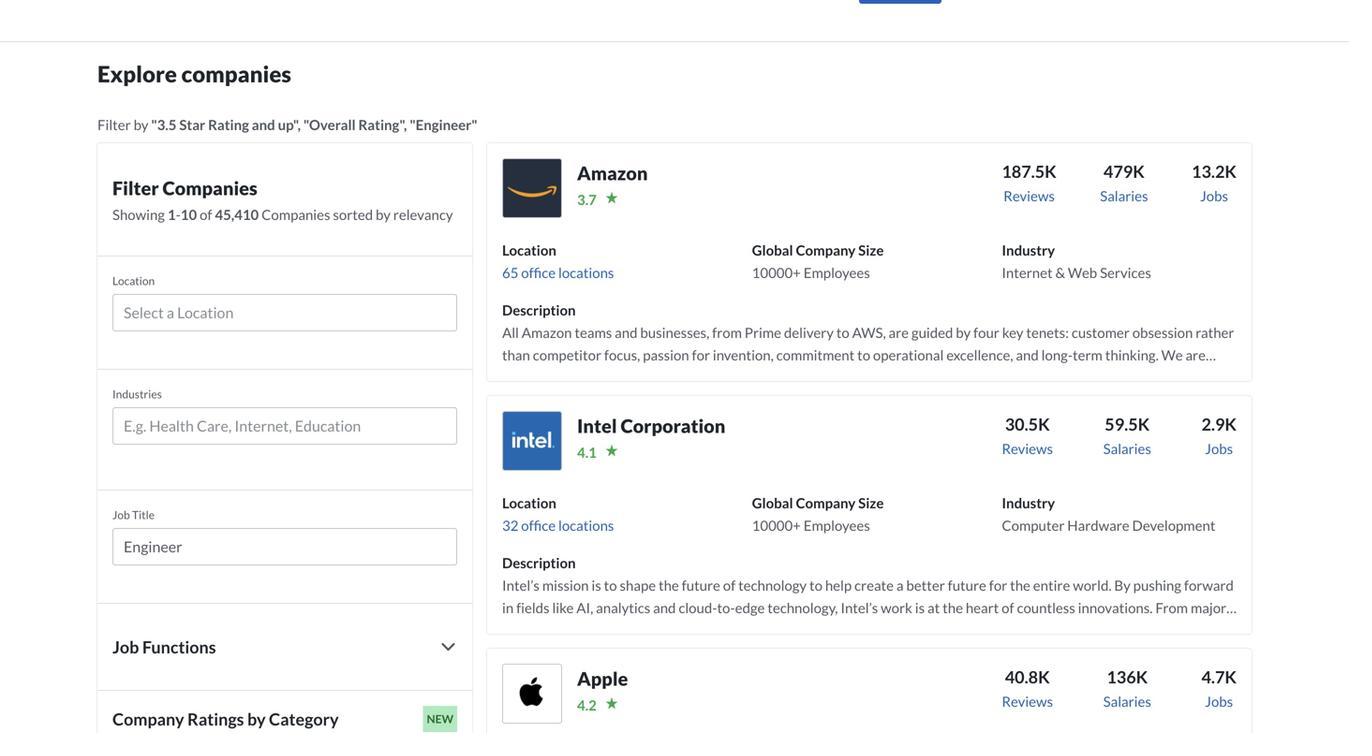 Task type: locate. For each thing, give the bounding box(es) containing it.
and
[[252, 116, 275, 133], [615, 324, 638, 341], [1016, 347, 1039, 364], [928, 369, 951, 386], [656, 392, 679, 409]]

0 horizontal spatial companies
[[163, 177, 258, 200]]

salaries
[[1101, 187, 1149, 204], [1104, 440, 1152, 457], [1104, 694, 1152, 710]]

intel corporation
[[577, 415, 726, 438]]

job left the functions
[[112, 637, 139, 658]]

1 vertical spatial to
[[858, 347, 871, 364]]

by right the sorted
[[376, 206, 391, 223]]

0 horizontal spatial of
[[200, 206, 212, 223]]

1 horizontal spatial companies
[[262, 206, 330, 223]]

all
[[502, 324, 519, 341]]

"engineer"
[[410, 116, 478, 133]]

0 vertical spatial filter
[[97, 116, 131, 133]]

1 size from the top
[[859, 242, 884, 259]]

office right the 32
[[521, 517, 556, 534]]

1 employees from the top
[[804, 264, 871, 281]]

0 vertical spatial global company size 10000+ employees
[[752, 242, 884, 281]]

jobs for amazon
[[1201, 187, 1229, 204]]

explore
[[97, 60, 177, 87]]

intel corporation image
[[502, 411, 562, 471]]

0 horizontal spatial to
[[837, 324, 850, 341]]

functions
[[142, 637, 216, 658]]

customer
[[1072, 324, 1130, 341]]

2 description from the top
[[502, 555, 576, 572]]

thinking.
[[1106, 347, 1159, 364]]

key
[[1003, 324, 1024, 341]]

industry
[[1002, 242, 1056, 259], [1002, 495, 1056, 512]]

none field job title
[[112, 529, 457, 574]]

2 vertical spatial reviews
[[1002, 694, 1054, 710]]

of right "10"
[[200, 206, 212, 223]]

companies left the sorted
[[262, 206, 330, 223]]

1 horizontal spatial are
[[1186, 347, 1206, 364]]

and up services
[[1016, 347, 1039, 364]]

size
[[859, 242, 884, 259], [859, 495, 884, 512]]

by down competitor
[[544, 369, 559, 386]]

2 employees from the top
[[804, 517, 871, 534]]

jobs down 4.7k
[[1206, 694, 1234, 710]]

corporation
[[621, 415, 726, 438]]

40.8k reviews
[[1002, 667, 1054, 710]]

2 global company size 10000+ employees from the top
[[752, 495, 884, 534]]

0 vertical spatial employees
[[804, 264, 871, 281]]

1 vertical spatial global company size 10000+ employees
[[752, 495, 884, 534]]

for
[[692, 347, 710, 364]]

filter left "3.5
[[97, 116, 131, 133]]

0 vertical spatial companies
[[163, 177, 258, 200]]

locations down the 4.1 at left bottom
[[559, 517, 614, 534]]

salaries for intel corporation
[[1104, 440, 1152, 457]]

salaries down '136k'
[[1104, 694, 1152, 710]]

office right 65
[[521, 264, 556, 281]]

location up the 32
[[502, 495, 557, 512]]

0 vertical spatial locations
[[559, 264, 614, 281]]

to left aws,
[[837, 324, 850, 341]]

global for amazon
[[752, 242, 793, 259]]

than
[[502, 347, 530, 364]]

filter inside filter companies showing 1 - 10 of 45,410 companies sorted by relevancy
[[112, 177, 159, 200]]

office inside location 32 office locations
[[521, 517, 556, 534]]

2 none field from the top
[[112, 408, 457, 453]]

of down "passion"
[[656, 369, 669, 386]]

category
[[269, 709, 339, 730]]

salaries down '59.5k'
[[1104, 440, 1152, 457]]

locations for intel corporation
[[559, 517, 614, 534]]

amazon up 3.7 on the left of the page
[[577, 162, 648, 185]]

1 vertical spatial 10000+
[[752, 517, 801, 534]]

are
[[889, 324, 909, 341], [1186, 347, 1206, 364]]

1 vertical spatial office
[[521, 517, 556, 534]]

reviews for amazon
[[1004, 187, 1055, 204]]

1 global company size 10000+ employees from the top
[[752, 242, 884, 281]]

by left four
[[956, 324, 971, 341]]

office
[[521, 264, 556, 281], [521, 517, 556, 534]]

passion
[[643, 347, 690, 364]]

0 vertical spatial of
[[200, 206, 212, 223]]

0 vertical spatial are
[[889, 324, 909, 341]]

136k salaries
[[1104, 667, 1152, 710]]

amazon up competitor
[[522, 324, 572, 341]]

40.8k
[[1005, 667, 1050, 688]]

their right run
[[706, 392, 736, 409]]

2 vertical spatial jobs
[[1206, 694, 1234, 710]]

0 vertical spatial location
[[502, 242, 557, 259]]

1 vertical spatial of
[[656, 369, 669, 386]]

1 vertical spatial locations
[[559, 517, 614, 534]]

0 vertical spatial 10000+
[[752, 264, 801, 281]]

size for amazon
[[859, 242, 884, 259]]

0 vertical spatial jobs
[[1201, 187, 1229, 204]]

jobs down 2.9k at the bottom right of the page
[[1206, 440, 1234, 457]]

1 industry from the top
[[1002, 242, 1056, 259]]

rating",
[[358, 116, 407, 133]]

amazon
[[577, 162, 648, 185], [522, 324, 572, 341]]

none field for industries
[[112, 408, 457, 453]]

13.2k jobs
[[1192, 161, 1237, 204]]

jobs
[[1201, 187, 1229, 204], [1206, 440, 1234, 457], [1206, 694, 1234, 710]]

to
[[837, 324, 850, 341], [858, 347, 871, 364]]

0 vertical spatial to
[[837, 324, 850, 341]]

filter up showing
[[112, 177, 159, 200]]

2 10000+ from the top
[[752, 517, 801, 534]]

1 vertical spatial reviews
[[1002, 440, 1054, 457]]

0 vertical spatial office
[[521, 264, 556, 281]]

locations up teams
[[559, 264, 614, 281]]

competitor
[[533, 347, 602, 364]]

to down aws,
[[858, 347, 871, 364]]

0 horizontal spatial the
[[562, 369, 582, 386]]

description down 32 office locations link at the left
[[502, 555, 576, 572]]

0 horizontal spatial are
[[889, 324, 909, 341]]

locations inside location 65 office locations
[[559, 264, 614, 281]]

transform
[[1095, 369, 1157, 386]]

1 horizontal spatial to
[[858, 347, 871, 364]]

commitment
[[777, 347, 855, 364]]

65
[[502, 264, 519, 281]]

global for intel corporation
[[752, 495, 793, 512]]

reviews down the 30.5k
[[1002, 440, 1054, 457]]

1 vertical spatial salaries
[[1104, 440, 1152, 457]]

services
[[1100, 264, 1152, 281]]

1 vertical spatial industry
[[1002, 495, 1056, 512]]

industries
[[112, 387, 162, 401]]

none field for location
[[112, 294, 457, 339]]

1 vertical spatial jobs
[[1206, 440, 1234, 457]]

59.5k
[[1105, 414, 1150, 435]]

reviews down 187.5k
[[1004, 187, 1055, 204]]

0 vertical spatial company
[[796, 242, 856, 259]]

45,410
[[215, 206, 259, 223]]

187.5k
[[1002, 161, 1057, 182]]

salaries for apple
[[1104, 694, 1152, 710]]

and down operational
[[928, 369, 951, 386]]

location inside location 32 office locations
[[502, 495, 557, 512]]

industry up computer
[[1002, 495, 1056, 512]]

None field
[[112, 294, 457, 339], [112, 408, 457, 453], [112, 529, 457, 574]]

job title
[[112, 508, 155, 522]]

filter
[[97, 116, 131, 133], [112, 177, 159, 200]]

1 horizontal spatial amazon
[[577, 162, 648, 185]]

32
[[502, 517, 519, 534]]

industry up the internet
[[1002, 242, 1056, 259]]

showing
[[112, 206, 165, 223]]

global
[[752, 242, 793, 259], [752, 495, 793, 512]]

1 vertical spatial job
[[112, 637, 139, 658]]

1 vertical spatial company
[[796, 495, 856, 512]]

location for amazon
[[502, 242, 557, 259]]

of
[[200, 206, 212, 223], [656, 369, 669, 386]]

internet
[[1002, 264, 1053, 281]]

1 locations from the top
[[559, 264, 614, 281]]

job left 'title'
[[112, 508, 130, 522]]

are up operational
[[889, 324, 909, 341]]

and left up",
[[252, 116, 275, 133]]

locations
[[559, 264, 614, 281], [559, 517, 614, 534]]

jobs inside 4.7k jobs
[[1206, 694, 1234, 710]]

jobs inside 13.2k jobs
[[1201, 187, 1229, 204]]

3.7
[[577, 191, 597, 208]]

0 vertical spatial none field
[[112, 294, 457, 339]]

company
[[796, 242, 856, 259], [796, 495, 856, 512], [112, 709, 184, 730]]

none field for job title
[[112, 529, 457, 574]]

2 global from the top
[[752, 495, 793, 512]]

reviews inside 187.5k reviews
[[1004, 187, 1055, 204]]

2 their from the left
[[706, 392, 736, 409]]

1 horizontal spatial the
[[1160, 369, 1180, 386]]

1 vertical spatial filter
[[112, 177, 159, 200]]

2 size from the top
[[859, 495, 884, 512]]

the down we
[[1160, 369, 1180, 386]]

1
[[168, 206, 176, 223]]

1 horizontal spatial of
[[656, 369, 669, 386]]

locations for amazon
[[559, 264, 614, 281]]

0 vertical spatial reviews
[[1004, 187, 1055, 204]]

1 vertical spatial amazon
[[522, 324, 572, 341]]

run
[[682, 392, 703, 409]]

reviews
[[1004, 187, 1055, 204], [1002, 440, 1054, 457], [1002, 694, 1054, 710]]

apple image
[[502, 664, 562, 724]]

1 the from the left
[[562, 369, 582, 386]]

salaries down 479k
[[1101, 187, 1149, 204]]

reviews for apple
[[1002, 694, 1054, 710]]

1 job from the top
[[112, 508, 130, 522]]

1 none field from the top
[[112, 294, 457, 339]]

filter for by
[[97, 116, 131, 133]]

1 office from the top
[[521, 264, 556, 281]]

reviews down 40.8k
[[1002, 694, 1054, 710]]

location 32 office locations
[[502, 495, 614, 534]]

1 vertical spatial global
[[752, 495, 793, 512]]

businesses.
[[738, 392, 808, 409]]

1 vertical spatial employees
[[804, 517, 871, 534]]

long-
[[1042, 347, 1073, 364]]

3 none field from the top
[[112, 529, 457, 574]]

2 vertical spatial none field
[[112, 529, 457, 574]]

0 horizontal spatial amazon
[[522, 324, 572, 341]]

1 description from the top
[[502, 302, 576, 319]]

1 10000+ from the top
[[752, 264, 801, 281]]

1 vertical spatial none field
[[112, 408, 457, 453]]

their down excitement
[[594, 392, 623, 409]]

locations inside location 32 office locations
[[559, 517, 614, 534]]

by
[[134, 116, 149, 133], [376, 206, 391, 223], [956, 324, 971, 341], [544, 369, 559, 386], [247, 709, 266, 730]]

industry computer hardware development
[[1002, 495, 1216, 534]]

0 vertical spatial global
[[752, 242, 793, 259]]

1 global from the top
[[752, 242, 793, 259]]

by left "3.5
[[134, 116, 149, 133]]

2 vertical spatial location
[[502, 495, 557, 512]]

location inside location 65 office locations
[[502, 242, 557, 259]]

and left run
[[656, 392, 679, 409]]

job inside job functions button
[[112, 637, 139, 658]]

description for description
[[502, 555, 576, 572]]

employees
[[804, 264, 871, 281], [804, 517, 871, 534]]

office inside location 65 office locations
[[521, 264, 556, 281]]

location up 65
[[502, 242, 557, 259]]

description inside "description all amazon teams and businesses, from prime delivery to aws, are guided by four key tenets: customer obsession rather than competitor focus, passion for invention, commitment to operational excellence, and long-term thinking.    we are driven by the excitement of building technologies, inventing products, and providing services that transform the way our customers live their lives and run their businesses."
[[502, 302, 576, 319]]

rather
[[1196, 324, 1235, 341]]

2 locations from the top
[[559, 517, 614, 534]]

are up way
[[1186, 347, 1206, 364]]

companies up "10"
[[163, 177, 258, 200]]

0 horizontal spatial their
[[594, 392, 623, 409]]

10000+ for amazon
[[752, 264, 801, 281]]

2 industry from the top
[[1002, 495, 1056, 512]]

of inside "description all amazon teams and businesses, from prime delivery to aws, are guided by four key tenets: customer obsession rather than competitor focus, passion for invention, commitment to operational excellence, and long-term thinking.    we are driven by the excitement of building technologies, inventing products, and providing services that transform the way our customers live their lives and run their businesses."
[[656, 369, 669, 386]]

intel
[[577, 415, 617, 438]]

size for intel corporation
[[859, 495, 884, 512]]

industry for intel corporation
[[1002, 495, 1056, 512]]

0 vertical spatial industry
[[1002, 242, 1056, 259]]

0 vertical spatial description
[[502, 302, 576, 319]]

the down competitor
[[562, 369, 582, 386]]

job functions
[[112, 637, 216, 658]]

industry inside industry computer hardware development
[[1002, 495, 1056, 512]]

the
[[562, 369, 582, 386], [1160, 369, 1180, 386]]

2 office from the top
[[521, 517, 556, 534]]

description up all
[[502, 302, 576, 319]]

0 vertical spatial salaries
[[1101, 187, 1149, 204]]

their
[[594, 392, 623, 409], [706, 392, 736, 409]]

1 horizontal spatial their
[[706, 392, 736, 409]]

2 vertical spatial salaries
[[1104, 694, 1152, 710]]

0 vertical spatial job
[[112, 508, 130, 522]]

ratings
[[187, 709, 244, 730]]

jobs down 13.2k
[[1201, 187, 1229, 204]]

location
[[502, 242, 557, 259], [112, 274, 155, 288], [502, 495, 557, 512]]

businesses,
[[641, 324, 710, 341]]

Industries field
[[124, 415, 446, 438]]

star
[[179, 116, 205, 133]]

office for amazon
[[521, 264, 556, 281]]

"3.5
[[151, 116, 177, 133]]

jobs inside 2.9k jobs
[[1206, 440, 1234, 457]]

1 vertical spatial description
[[502, 555, 576, 572]]

industry inside 'industry internet & web services'
[[1002, 242, 1056, 259]]

1 vertical spatial are
[[1186, 347, 1206, 364]]

2 job from the top
[[112, 637, 139, 658]]

technologies,
[[724, 369, 805, 386]]

1 vertical spatial size
[[859, 495, 884, 512]]

we
[[1162, 347, 1183, 364]]

0 vertical spatial size
[[859, 242, 884, 259]]

location down showing
[[112, 274, 155, 288]]



Task type: describe. For each thing, give the bounding box(es) containing it.
none field "industries"
[[112, 408, 457, 453]]

office for intel corporation
[[521, 517, 556, 534]]

description for description all amazon teams and businesses, from prime delivery to aws, are guided by four key tenets: customer obsession rather than competitor focus, passion for invention, commitment to operational excellence, and long-term thinking.    we are driven by the excitement of building technologies, inventing products, and providing services that transform the way our customers live their lives and run their businesses.
[[502, 302, 576, 319]]

salaries for amazon
[[1101, 187, 1149, 204]]

4.2
[[577, 697, 597, 714]]

job for job title
[[112, 508, 130, 522]]

web
[[1068, 264, 1098, 281]]

global company size 10000+ employees for amazon
[[752, 242, 884, 281]]

company for intel corporation
[[796, 495, 856, 512]]

companies
[[181, 60, 291, 87]]

filter by "3.5 star rating and up", "overall rating", "engineer"
[[97, 116, 478, 133]]

-
[[176, 206, 181, 223]]

1 vertical spatial location
[[112, 274, 155, 288]]

up",
[[278, 116, 301, 133]]

187.5k reviews
[[1002, 161, 1057, 204]]

&
[[1056, 264, 1066, 281]]

providing
[[954, 369, 1012, 386]]

company ratings by category
[[112, 709, 339, 730]]

that
[[1067, 369, 1093, 386]]

location 65 office locations
[[502, 242, 614, 281]]

relevancy
[[393, 206, 453, 223]]

13.2k
[[1192, 161, 1237, 182]]

guided
[[912, 324, 954, 341]]

filter for companies
[[112, 177, 159, 200]]

company for amazon
[[796, 242, 856, 259]]

description all amazon teams and businesses, from prime delivery to aws, are guided by four key tenets: customer obsession rather than competitor focus, passion for invention, commitment to operational excellence, and long-term thinking.    we are driven by the excitement of building technologies, inventing products, and providing services that transform the way our customers live their lives and run their businesses.
[[502, 302, 1235, 409]]

2.9k jobs
[[1202, 414, 1237, 457]]

Job Title field
[[124, 536, 446, 559]]

employees for amazon
[[804, 264, 871, 281]]

invention,
[[713, 347, 774, 364]]

four
[[974, 324, 1000, 341]]

reviews for intel corporation
[[1002, 440, 1054, 457]]

our
[[1210, 369, 1232, 386]]

aws,
[[853, 324, 886, 341]]

1 vertical spatial companies
[[262, 206, 330, 223]]

by inside filter companies showing 1 - 10 of 45,410 companies sorted by relevancy
[[376, 206, 391, 223]]

jobs for intel corporation
[[1206, 440, 1234, 457]]

none field location
[[112, 294, 457, 339]]

computer
[[1002, 517, 1065, 534]]

0 vertical spatial amazon
[[577, 162, 648, 185]]

lives
[[626, 392, 654, 409]]

focus,
[[604, 347, 640, 364]]

new
[[427, 713, 454, 726]]

industry for amazon
[[1002, 242, 1056, 259]]

4.7k
[[1202, 667, 1237, 688]]

global company size 10000+ employees for intel corporation
[[752, 495, 884, 534]]

136k
[[1107, 667, 1148, 688]]

sorted
[[333, 206, 373, 223]]

amazon image
[[502, 158, 562, 218]]

title
[[132, 508, 155, 522]]

services
[[1015, 369, 1065, 386]]

from
[[712, 324, 742, 341]]

479k salaries
[[1101, 161, 1149, 204]]

by right ratings
[[247, 709, 266, 730]]

driven
[[502, 369, 542, 386]]

job for job functions
[[112, 637, 139, 658]]

1 their from the left
[[594, 392, 623, 409]]

obsession
[[1133, 324, 1194, 341]]

2.9k
[[1202, 414, 1237, 435]]

filter companies showing 1 - 10 of 45,410 companies sorted by relevancy
[[112, 177, 453, 223]]

2 the from the left
[[1160, 369, 1180, 386]]

delivery
[[784, 324, 834, 341]]

development
[[1133, 517, 1216, 534]]

of inside filter companies showing 1 - 10 of 45,410 companies sorted by relevancy
[[200, 206, 212, 223]]

excitement
[[585, 369, 654, 386]]

32 office locations link
[[502, 517, 614, 534]]

customers
[[502, 392, 567, 409]]

term
[[1073, 347, 1103, 364]]

amazon inside "description all amazon teams and businesses, from prime delivery to aws, are guided by four key tenets: customer obsession rather than competitor focus, passion for invention, commitment to operational excellence, and long-term thinking.    we are driven by the excitement of building technologies, inventing products, and providing services that transform the way our customers live their lives and run their businesses."
[[522, 324, 572, 341]]

job functions button
[[112, 634, 457, 661]]

4.7k jobs
[[1202, 667, 1237, 710]]

teams
[[575, 324, 612, 341]]

industry internet & web services
[[1002, 242, 1152, 281]]

rating
[[208, 116, 249, 133]]

and up focus,
[[615, 324, 638, 341]]

2 vertical spatial company
[[112, 709, 184, 730]]

excellence,
[[947, 347, 1014, 364]]

10
[[181, 206, 197, 223]]

Location field
[[124, 302, 446, 324]]

explore companies
[[97, 60, 291, 87]]

inventing
[[808, 369, 865, 386]]

jobs for apple
[[1206, 694, 1234, 710]]

479k
[[1104, 161, 1145, 182]]

30.5k
[[1005, 414, 1050, 435]]

apple
[[577, 668, 628, 691]]

products,
[[867, 369, 925, 386]]

employees for intel corporation
[[804, 517, 871, 534]]

10000+ for intel corporation
[[752, 517, 801, 534]]

hardware
[[1068, 517, 1130, 534]]

way
[[1183, 369, 1208, 386]]

59.5k salaries
[[1104, 414, 1152, 457]]

building
[[671, 369, 721, 386]]

live
[[569, 392, 591, 409]]

prime
[[745, 324, 782, 341]]

tenets:
[[1027, 324, 1069, 341]]

location for intel corporation
[[502, 495, 557, 512]]

"overall
[[304, 116, 356, 133]]

65 office locations link
[[502, 264, 614, 281]]



Task type: vqa. For each thing, say whether or not it's contained in the screenshot.
Career Advice for Students attends University of Delaware's the Share
no



